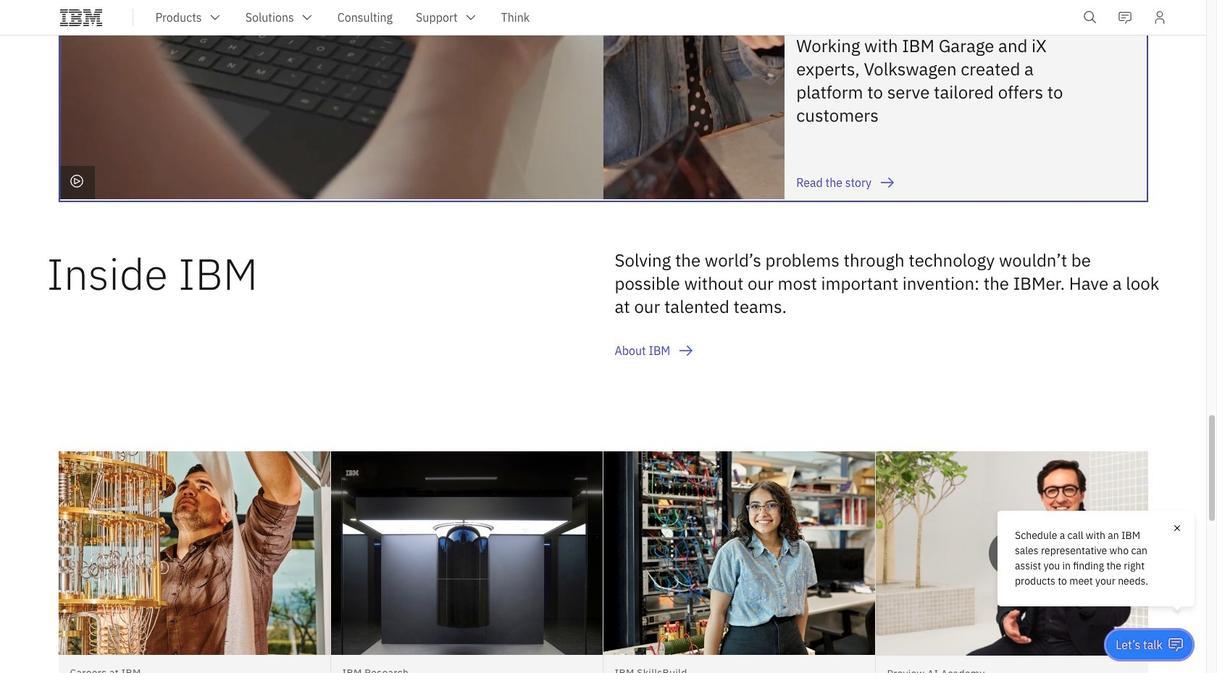 Task type: describe. For each thing, give the bounding box(es) containing it.
close image
[[1172, 523, 1184, 534]]



Task type: locate. For each thing, give the bounding box(es) containing it.
let's talk element
[[1116, 637, 1163, 653]]



